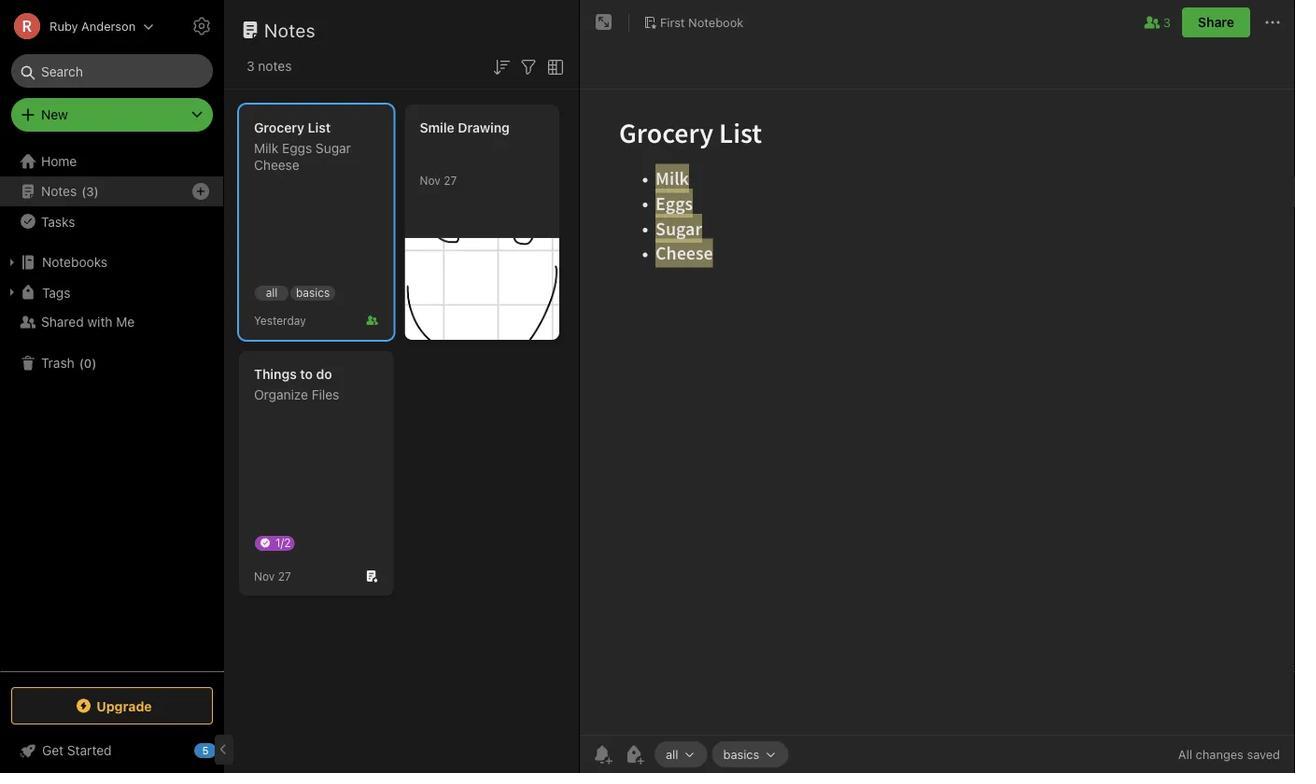 Task type: vqa. For each thing, say whether or not it's contained in the screenshot.
for related to Free:
no



Task type: locate. For each thing, give the bounding box(es) containing it.
ruby anderson
[[49, 19, 136, 33]]

expand tags image
[[5, 285, 20, 300]]

)
[[94, 184, 99, 198], [92, 356, 96, 370]]

changes
[[1196, 747, 1244, 761]]

note window element
[[580, 0, 1295, 773]]

0 horizontal spatial notes
[[41, 183, 77, 199]]

all
[[266, 286, 278, 299], [666, 747, 678, 761]]

0 horizontal spatial 27
[[278, 570, 291, 583]]

0 vertical spatial all
[[266, 286, 278, 299]]

1 horizontal spatial nov 27
[[420, 174, 457, 187]]

grocery list milk eggs sugar cheese
[[254, 120, 351, 173]]

first notebook button
[[637, 9, 750, 35]]

) inside trash ( 0 )
[[92, 356, 96, 370]]

basics
[[296, 286, 330, 299], [723, 747, 759, 761]]

0 vertical spatial )
[[94, 184, 99, 198]]

click to collapse image
[[217, 739, 231, 761]]

new
[[41, 107, 68, 122]]

( inside notes ( 3 )
[[81, 184, 86, 198]]

1 horizontal spatial 27
[[444, 174, 457, 187]]

home link
[[0, 147, 224, 176]]

1 vertical spatial nov
[[254, 570, 275, 583]]

notes
[[264, 19, 316, 41], [41, 183, 77, 199]]

0 vertical spatial basics
[[296, 286, 330, 299]]

5
[[202, 745, 209, 757]]

1 vertical spatial 3
[[247, 58, 255, 74]]

0
[[84, 356, 92, 370]]

1 vertical spatial (
[[79, 356, 84, 370]]

basics right all tag actions field
[[723, 747, 759, 761]]

nov 27 down 1/2
[[254, 570, 291, 583]]

(
[[81, 184, 86, 198], [79, 356, 84, 370]]

eggs
[[282, 141, 312, 156]]

drawing
[[458, 120, 510, 135]]

1 vertical spatial nov 27
[[254, 570, 291, 583]]

shared
[[41, 314, 84, 330]]

None search field
[[24, 54, 200, 88]]

first
[[660, 15, 685, 29]]

3 for 3 notes
[[247, 58, 255, 74]]

1 horizontal spatial notes
[[264, 19, 316, 41]]

3 inside notes ( 3 )
[[86, 184, 94, 198]]

) inside notes ( 3 )
[[94, 184, 99, 198]]

basics Tag actions field
[[759, 748, 777, 761]]

tasks
[[41, 214, 75, 229]]

27 down 1/2
[[278, 570, 291, 583]]

files
[[312, 387, 339, 402]]

0 horizontal spatial all
[[266, 286, 278, 299]]

nov
[[420, 174, 440, 187], [254, 570, 275, 583]]

new button
[[11, 98, 213, 132]]

3 left share
[[1163, 15, 1171, 29]]

smile drawing
[[420, 120, 510, 135]]

1 vertical spatial all
[[666, 747, 678, 761]]

1 vertical spatial )
[[92, 356, 96, 370]]

Sort options field
[[490, 54, 513, 78]]

notebooks
[[42, 254, 107, 270]]

1 vertical spatial basics
[[723, 747, 759, 761]]

2 horizontal spatial 3
[[1163, 15, 1171, 29]]

0 vertical spatial 3
[[1163, 15, 1171, 29]]

trash ( 0 )
[[41, 355, 96, 371]]

1 horizontal spatial basics
[[723, 747, 759, 761]]

all
[[1178, 747, 1192, 761]]

3 left notes
[[247, 58, 255, 74]]

27 down the 'smile'
[[444, 174, 457, 187]]

) down home link
[[94, 184, 99, 198]]

) right trash
[[92, 356, 96, 370]]

Search text field
[[24, 54, 200, 88]]

1 vertical spatial notes
[[41, 183, 77, 199]]

all up yesterday
[[266, 286, 278, 299]]

all changes saved
[[1178, 747, 1280, 761]]

( down home link
[[81, 184, 86, 198]]

all right add tag icon
[[666, 747, 678, 761]]

3 inside 3 button
[[1163, 15, 1171, 29]]

( right trash
[[79, 356, 84, 370]]

0 vertical spatial (
[[81, 184, 86, 198]]

1 horizontal spatial all
[[666, 747, 678, 761]]

basics inside basics button
[[723, 747, 759, 761]]

more actions image
[[1261, 11, 1284, 34]]

0 horizontal spatial 3
[[86, 184, 94, 198]]

notes up notes
[[264, 19, 316, 41]]

0 horizontal spatial nov
[[254, 570, 275, 583]]

notes down home
[[41, 183, 77, 199]]

nov 27
[[420, 174, 457, 187], [254, 570, 291, 583]]

0 vertical spatial nov
[[420, 174, 440, 187]]

2 vertical spatial 3
[[86, 184, 94, 198]]

3
[[1163, 15, 1171, 29], [247, 58, 255, 74], [86, 184, 94, 198]]

tree
[[0, 147, 224, 670]]

Note Editor text field
[[580, 90, 1295, 735]]

0 horizontal spatial nov 27
[[254, 570, 291, 583]]

basics up yesterday
[[296, 286, 330, 299]]

( inside trash ( 0 )
[[79, 356, 84, 370]]

all Tag actions field
[[678, 748, 696, 761]]

yesterday
[[254, 314, 306, 327]]

0 horizontal spatial basics
[[296, 286, 330, 299]]

add tag image
[[623, 743, 645, 766]]

View options field
[[540, 54, 567, 78]]

0 vertical spatial notes
[[264, 19, 316, 41]]

milk
[[254, 141, 278, 156]]

nov 27 down the 'smile'
[[420, 174, 457, 187]]

share
[[1198, 14, 1234, 30]]

expand note image
[[593, 11, 615, 34]]

1 horizontal spatial 3
[[247, 58, 255, 74]]

27
[[444, 174, 457, 187], [278, 570, 291, 583]]

3 down home link
[[86, 184, 94, 198]]

3 notes
[[247, 58, 292, 74]]

sugar
[[316, 141, 351, 156]]

notebooks link
[[0, 247, 223, 277]]

trash
[[41, 355, 74, 371]]



Task type: describe. For each thing, give the bounding box(es) containing it.
3 for 3
[[1163, 15, 1171, 29]]

1 horizontal spatial nov
[[420, 174, 440, 187]]

0 vertical spatial 27
[[444, 174, 457, 187]]

with
[[87, 314, 113, 330]]

ruby
[[49, 19, 78, 33]]

add a reminder image
[[591, 743, 613, 766]]

notes
[[258, 58, 292, 74]]

3 button
[[1141, 11, 1171, 34]]

shared with me link
[[0, 307, 223, 337]]

saved
[[1247, 747, 1280, 761]]

settings image
[[190, 15, 213, 37]]

first notebook
[[660, 15, 744, 29]]

to
[[300, 366, 313, 382]]

smile
[[420, 120, 454, 135]]

0 vertical spatial nov 27
[[420, 174, 457, 187]]

notes for notes
[[264, 19, 316, 41]]

( for trash
[[79, 356, 84, 370]]

expand notebooks image
[[5, 255, 20, 270]]

Help and Learning task checklist field
[[0, 736, 224, 766]]

) for trash
[[92, 356, 96, 370]]

organize
[[254, 387, 308, 402]]

1/2
[[275, 536, 291, 549]]

cheese
[[254, 157, 299, 173]]

Account field
[[0, 7, 154, 45]]

started
[[67, 743, 112, 758]]

home
[[41, 154, 77, 169]]

share button
[[1182, 7, 1250, 37]]

Add filters field
[[517, 54, 540, 78]]

shared with me
[[41, 314, 135, 330]]

More actions field
[[1261, 7, 1284, 37]]

grocery
[[254, 120, 304, 135]]

things
[[254, 366, 297, 382]]

tags button
[[0, 277, 223, 307]]

upgrade button
[[11, 687, 213, 725]]

tags
[[42, 285, 70, 300]]

get started
[[42, 743, 112, 758]]

notes for notes ( 3 )
[[41, 183, 77, 199]]

upgrade
[[96, 698, 152, 714]]

) for notes
[[94, 184, 99, 198]]

add filters image
[[517, 56, 540, 78]]

things to do organize files
[[254, 366, 339, 402]]

all inside button
[[666, 747, 678, 761]]

me
[[116, 314, 135, 330]]

1 vertical spatial 27
[[278, 570, 291, 583]]

notes ( 3 )
[[41, 183, 99, 199]]

list
[[308, 120, 331, 135]]

all button
[[655, 741, 707, 768]]

notebook
[[688, 15, 744, 29]]

( for notes
[[81, 184, 86, 198]]

basics button
[[712, 741, 788, 768]]

tree containing home
[[0, 147, 224, 670]]

tasks button
[[0, 206, 223, 236]]

anderson
[[81, 19, 136, 33]]

get
[[42, 743, 64, 758]]

do
[[316, 366, 332, 382]]

thumbnail image
[[405, 238, 559, 340]]



